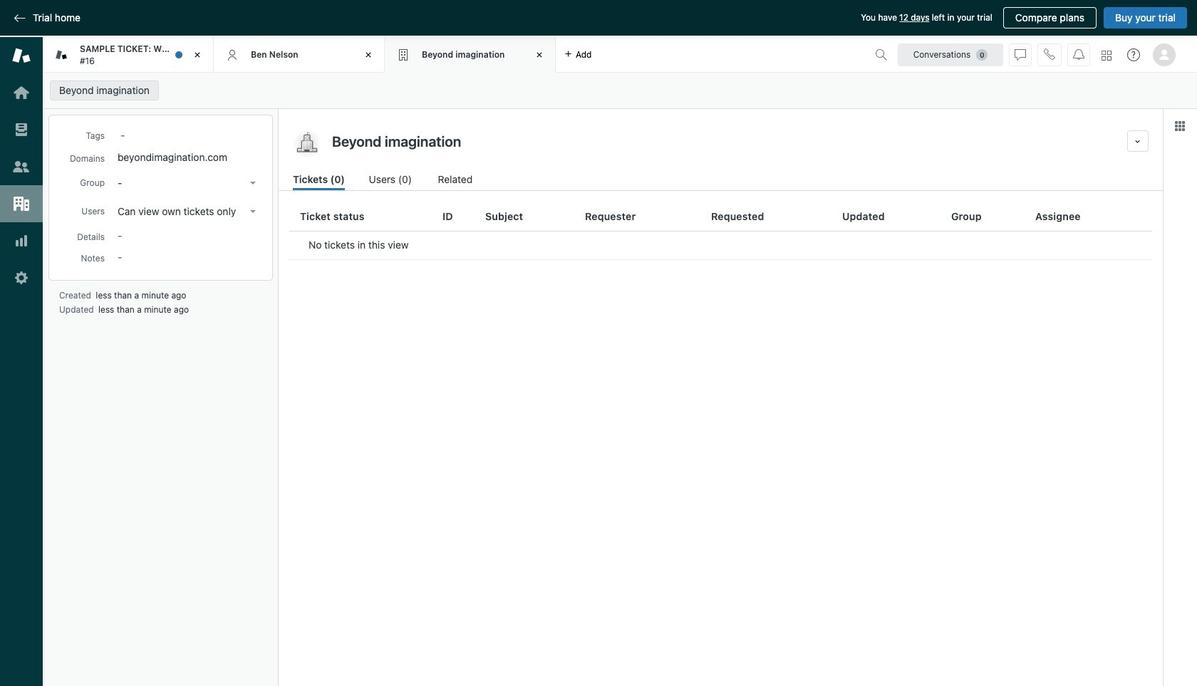 Task type: describe. For each thing, give the bounding box(es) containing it.
organizations image
[[12, 195, 31, 213]]

zendesk products image
[[1102, 50, 1112, 60]]

icon_org image
[[293, 130, 322, 159]]

arrow down image
[[250, 182, 256, 185]]

beyond imagination tab
[[385, 37, 556, 73]]

notifications image
[[1074, 49, 1085, 60]]

get started image
[[12, 83, 31, 102]]

close image for beyond imagination tab at the left top of the page
[[533, 48, 547, 62]]

button displays agent's chat status as invisible. image
[[1015, 49, 1027, 60]]

apps image
[[1175, 120, 1186, 132]]

sample ticket: where's my order? tab
[[43, 37, 214, 73]]

secondary element
[[43, 76, 1198, 105]]



Task type: locate. For each thing, give the bounding box(es) containing it.
grid
[[279, 202, 1163, 687]]

main element
[[0, 37, 43, 687]]

close image
[[190, 48, 205, 62], [361, 48, 376, 62], [533, 48, 547, 62]]

help image
[[1128, 48, 1141, 61]]

admin image
[[12, 269, 31, 287]]

- field
[[115, 127, 262, 143]]

tabs tab list
[[43, 37, 867, 73]]

1 close image from the left
[[190, 48, 205, 62]]

3 close image from the left
[[533, 48, 547, 62]]

close image inside ben nelson tab
[[361, 48, 376, 62]]

reporting image
[[12, 232, 31, 250]]

customers image
[[12, 158, 31, 176]]

None text field
[[328, 130, 1122, 152]]

ben nelson tab
[[214, 37, 385, 73]]

views image
[[12, 120, 31, 139]]

arrow down image
[[250, 210, 256, 213]]

1 horizontal spatial close image
[[361, 48, 376, 62]]

close image inside beyond imagination tab
[[533, 48, 547, 62]]

0 horizontal spatial close image
[[190, 48, 205, 62]]

zendesk support image
[[12, 46, 31, 65]]

close image inside sample ticket: where's my order? tab
[[190, 48, 205, 62]]

2 horizontal spatial close image
[[533, 48, 547, 62]]

close image for ben nelson tab
[[361, 48, 376, 62]]

2 close image from the left
[[361, 48, 376, 62]]



Task type: vqa. For each thing, say whether or not it's contained in the screenshot.
Tabs tab list
yes



